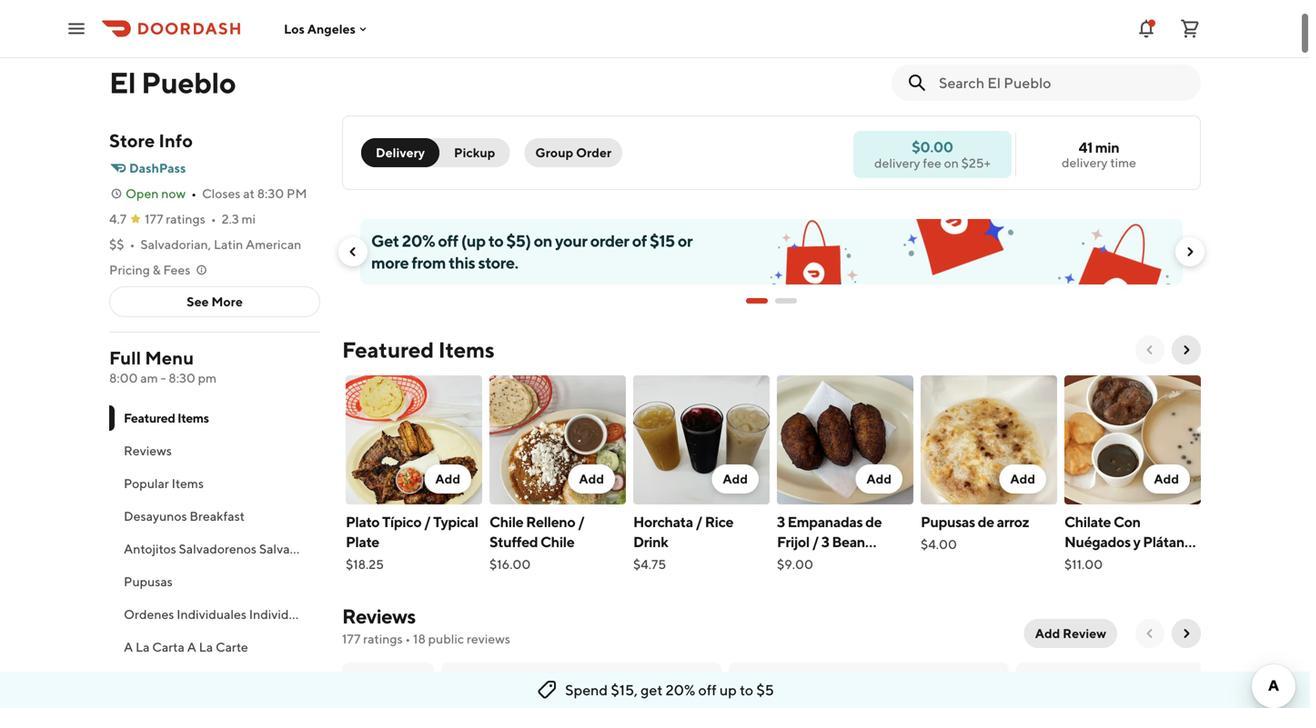 Task type: locate. For each thing, give the bounding box(es) containing it.
popular
[[124, 476, 169, 491]]

0 horizontal spatial 20%
[[402, 231, 435, 251]]

1 horizontal spatial featured
[[342, 337, 434, 363]]

5 add button from the left
[[1000, 465, 1047, 494]]

reviews inside the reviews 177 ratings • 18 public reviews
[[342, 605, 416, 629]]

$0.00
[[912, 138, 954, 156]]

3 empanadas de frijol / 3 bean empanada
[[777, 514, 882, 571]]

177
[[145, 212, 163, 227], [342, 632, 361, 647]]

pupusas de arroz image
[[921, 376, 1058, 505]]

1 horizontal spatial la
[[199, 640, 213, 655]]

plato típico / typical plate $18.25
[[346, 514, 478, 572]]

1 horizontal spatial antojitos
[[326, 542, 379, 557]]

Item Search search field
[[939, 73, 1187, 93]]

0 vertical spatial to
[[489, 231, 504, 251]]

chile down relleno
[[541, 534, 575, 551]]

/ right típico
[[424, 514, 431, 531]]

individual
[[249, 607, 306, 623]]

0 horizontal spatial to
[[489, 231, 504, 251]]

add for plato típico / typical plate
[[435, 472, 461, 487]]

reviews up 18
[[342, 605, 416, 629]]

0 horizontal spatial ratings
[[166, 212, 205, 227]]

177 ratings •
[[145, 212, 216, 227]]

2 vertical spatial items
[[172, 476, 204, 491]]

el pueblo image
[[126, 0, 195, 37]]

$9.00
[[777, 557, 814, 572]]

1 vertical spatial featured
[[124, 411, 175, 426]]

la left carta
[[136, 640, 150, 655]]

2 de from the left
[[978, 514, 995, 531]]

el pueblo
[[109, 66, 236, 100]]

items down the this
[[438, 337, 495, 363]]

featured down "more"
[[342, 337, 434, 363]]

empanada
[[777, 554, 846, 571]]

1 add button from the left
[[424, 465, 471, 494]]

0 vertical spatial featured items
[[342, 337, 495, 363]]

• right now
[[191, 186, 197, 201]]

order
[[590, 231, 629, 251]]

add for pupusas de arroz
[[1011, 472, 1036, 487]]

featured
[[342, 337, 434, 363], [124, 411, 175, 426]]

0 vertical spatial on
[[944, 156, 959, 171]]

1 horizontal spatial reviews
[[342, 605, 416, 629]]

de left arroz
[[978, 514, 995, 531]]

pm
[[287, 186, 307, 201]]

8:30 right at
[[257, 186, 284, 201]]

order methods option group
[[361, 138, 510, 167]]

el
[[109, 66, 136, 100]]

sopas soups button
[[109, 664, 320, 697]]

delivery left time
[[1062, 155, 1108, 170]]

0 horizontal spatial pupusas
[[124, 575, 173, 590]]

get 20% off (up to $5) on your order of $15 or more from this store.
[[371, 231, 693, 273]]

fee
[[923, 156, 942, 171]]

0 vertical spatial pupusas
[[921, 514, 976, 531]]

1 vertical spatial 3
[[822, 534, 830, 551]]

pupusas de arroz $4.00
[[921, 514, 1030, 552]]

now
[[161, 186, 186, 201]]

0 vertical spatial 3
[[777, 514, 785, 531]]

0 vertical spatial next button of carousel image
[[1183, 245, 1198, 259]]

177 down open now
[[145, 212, 163, 227]]

0 horizontal spatial reviews
[[124, 444, 172, 459]]

1 vertical spatial on
[[534, 231, 552, 251]]

spend
[[565, 682, 608, 699]]

0 vertical spatial 8:30
[[257, 186, 284, 201]]

typical
[[433, 514, 478, 531]]

of
[[632, 231, 647, 251]]

2 add button from the left
[[568, 465, 615, 494]]

reviews for reviews 177 ratings • 18 public reviews
[[342, 605, 416, 629]]

chilate con nuégados y plátano  en miel / chilate with nuégados and fried plantain image
[[1065, 376, 1201, 505]]

1 horizontal spatial off
[[699, 682, 717, 699]]

0 vertical spatial items
[[438, 337, 495, 363]]

featured items down from
[[342, 337, 495, 363]]

0 horizontal spatial antojitos
[[124, 542, 176, 557]]

/ right relleno
[[578, 514, 585, 531]]

on right "fee" at the right of the page
[[944, 156, 959, 171]]

pricing & fees
[[109, 263, 191, 278]]

1 horizontal spatial a
[[187, 640, 196, 655]]

reviews button
[[109, 435, 320, 468]]

• left 18
[[405, 632, 411, 647]]

see
[[187, 294, 209, 309]]

items up reviews button
[[177, 411, 209, 426]]

add
[[435, 472, 461, 487], [579, 472, 604, 487], [723, 472, 748, 487], [867, 472, 892, 487], [1011, 472, 1036, 487], [1154, 472, 1179, 487], [1035, 627, 1061, 642]]

•
[[191, 186, 197, 201], [211, 212, 216, 227], [130, 237, 135, 252], [405, 632, 411, 647]]

pupusas
[[921, 514, 976, 531], [124, 575, 173, 590]]

1 horizontal spatial 20%
[[666, 682, 696, 699]]

to right the up
[[740, 682, 754, 699]]

3 up frijol
[[777, 514, 785, 531]]

reviews up popular
[[124, 444, 172, 459]]

salvadoran
[[259, 542, 324, 557]]

open now
[[126, 186, 186, 201]]

delivery left "fee" at the right of the page
[[875, 156, 921, 171]]

de right 'empanadas'
[[866, 514, 882, 531]]

4.7
[[109, 212, 127, 227]]

ordenes
[[124, 607, 174, 623]]

/ left rice
[[696, 514, 703, 531]]

orders
[[309, 607, 349, 623]]

antojitos down desayunos
[[124, 542, 176, 557]]

8:30 right -
[[169, 371, 196, 386]]

0 horizontal spatial la
[[136, 640, 150, 655]]

(up
[[461, 231, 486, 251]]

1 vertical spatial previous button of carousel image
[[1143, 343, 1158, 358]]

0 horizontal spatial chile
[[490, 514, 524, 531]]

1 horizontal spatial de
[[978, 514, 995, 531]]

ratings down reviews link
[[363, 632, 403, 647]]

177 down orders
[[342, 632, 361, 647]]

pupusas up $4.00
[[921, 514, 976, 531]]

18
[[413, 632, 426, 647]]

1 vertical spatial off
[[699, 682, 717, 699]]

get
[[641, 682, 663, 699]]

reviews
[[467, 632, 511, 647]]

0 horizontal spatial delivery
[[875, 156, 921, 171]]

los angeles
[[284, 21, 356, 36]]

0 items, open order cart image
[[1179, 18, 1201, 40]]

store info
[[109, 130, 193, 152]]

0 vertical spatial 20%
[[402, 231, 435, 251]]

a
[[124, 640, 133, 655], [187, 640, 196, 655]]

individuales
[[177, 607, 247, 623]]

0 vertical spatial previous button of carousel image
[[346, 245, 360, 259]]

add review
[[1035, 627, 1107, 642]]

a up sopas
[[124, 640, 133, 655]]

1 vertical spatial 20%
[[666, 682, 696, 699]]

add button
[[424, 465, 471, 494], [568, 465, 615, 494], [712, 465, 759, 494], [856, 465, 903, 494], [1000, 465, 1047, 494], [1143, 465, 1190, 494]]

off left the up
[[699, 682, 717, 699]]

items up 'desayunos breakfast'
[[172, 476, 204, 491]]

1 la from the left
[[136, 640, 150, 655]]

20% inside the get 20% off (up to $5) on your order of $15 or more from this store.
[[402, 231, 435, 251]]

20% up from
[[402, 231, 435, 251]]

1 vertical spatial to
[[740, 682, 754, 699]]

ratings inside the reviews 177 ratings • 18 public reviews
[[363, 632, 403, 647]]

bean
[[832, 534, 865, 551]]

1 horizontal spatial delivery
[[1062, 155, 1108, 170]]

$11.00
[[1065, 557, 1103, 572]]

0 vertical spatial reviews
[[124, 444, 172, 459]]

add button for horchata / rice drink
[[712, 465, 759, 494]]

featured items down -
[[124, 411, 209, 426]]

order
[[576, 145, 612, 160]]

&
[[153, 263, 161, 278]]

on right $5)
[[534, 231, 552, 251]]

chile up the stuffed
[[490, 514, 524, 531]]

open menu image
[[66, 18, 87, 40]]

la left carte
[[199, 640, 213, 655]]

carte
[[216, 640, 248, 655]]

next button of carousel image
[[1183, 245, 1198, 259], [1179, 343, 1194, 358]]

8:30
[[257, 186, 284, 201], [169, 371, 196, 386]]

add inside 'button'
[[1035, 627, 1061, 642]]

full
[[109, 348, 141, 369]]

pupusas for pupusas
[[124, 575, 173, 590]]

/ inside plato típico / typical plate $18.25
[[424, 514, 431, 531]]

items
[[438, 337, 495, 363], [177, 411, 209, 426], [172, 476, 204, 491]]

0 horizontal spatial de
[[866, 514, 882, 531]]

0 horizontal spatial a
[[124, 640, 133, 655]]

1 horizontal spatial previous button of carousel image
[[1143, 343, 1158, 358]]

relleno
[[526, 514, 575, 531]]

3 add button from the left
[[712, 465, 759, 494]]

1 vertical spatial chile
[[541, 534, 575, 551]]

1 horizontal spatial featured items
[[342, 337, 495, 363]]

antojitos
[[124, 542, 176, 557], [326, 542, 379, 557]]

típico
[[382, 514, 422, 531]]

20% right get
[[666, 682, 696, 699]]

0 horizontal spatial on
[[534, 231, 552, 251]]

1 vertical spatial 8:30
[[169, 371, 196, 386]]

open
[[126, 186, 159, 201]]

1 horizontal spatial 8:30
[[257, 186, 284, 201]]

items inside 'button'
[[172, 476, 204, 491]]

0 horizontal spatial previous button of carousel image
[[346, 245, 360, 259]]

Pickup radio
[[429, 138, 510, 167]]

breakfast
[[190, 509, 245, 524]]

0 horizontal spatial off
[[438, 231, 458, 251]]

6 add button from the left
[[1143, 465, 1190, 494]]

0 vertical spatial featured
[[342, 337, 434, 363]]

1 vertical spatial featured items
[[124, 411, 209, 426]]

chile
[[490, 514, 524, 531], [541, 534, 575, 551]]

to up store.
[[489, 231, 504, 251]]

0 vertical spatial ratings
[[166, 212, 205, 227]]

• inside the reviews 177 ratings • 18 public reviews
[[405, 632, 411, 647]]

v
[[751, 682, 763, 701]]

4 add button from the left
[[856, 465, 903, 494]]

1 horizontal spatial 177
[[342, 632, 361, 647]]

on
[[944, 156, 959, 171], [534, 231, 552, 251]]

0 horizontal spatial 8:30
[[169, 371, 196, 386]]

1 vertical spatial 177
[[342, 632, 361, 647]]

featured down am
[[124, 411, 175, 426]]

0 vertical spatial 177
[[145, 212, 163, 227]]

chile relleno / stuffed chile $16.00
[[490, 514, 585, 572]]

antojitos up $18.25
[[326, 542, 379, 557]]

fees
[[163, 263, 191, 278]]

delivery inside 41 min delivery time
[[1062, 155, 1108, 170]]

$4.00
[[921, 537, 957, 552]]

1 horizontal spatial 3
[[822, 534, 830, 551]]

pupusas up ordenes
[[124, 575, 173, 590]]

add review button
[[1025, 620, 1118, 649]]

1 de from the left
[[866, 514, 882, 531]]

1 horizontal spatial chile
[[541, 534, 575, 551]]

de
[[866, 514, 882, 531], [978, 514, 995, 531]]

group order
[[536, 145, 612, 160]]

1 vertical spatial pupusas
[[124, 575, 173, 590]]

2 antojitos from the left
[[326, 542, 379, 557]]

1 vertical spatial reviews
[[342, 605, 416, 629]]

store.
[[478, 253, 518, 273]]

add button for chile relleno / stuffed chile
[[568, 465, 615, 494]]

horchata / rice drink image
[[633, 376, 770, 505]]

1 horizontal spatial pupusas
[[921, 514, 976, 531]]

1 horizontal spatial on
[[944, 156, 959, 171]]

• closes at 8:30 pm
[[191, 186, 307, 201]]

pupusas inside the pupusas de arroz $4.00
[[921, 514, 976, 531]]

pueblo
[[141, 66, 236, 100]]

add for 3 empanadas de frijol / 3 bean empanada
[[867, 472, 892, 487]]

/ inside horchata / rice drink $4.75
[[696, 514, 703, 531]]

pupusas inside button
[[124, 575, 173, 590]]

off left (up
[[438, 231, 458, 251]]

3 down 'empanadas'
[[822, 534, 830, 551]]

/ up empanada
[[812, 534, 819, 551]]

ratings up salvadorian,
[[166, 212, 205, 227]]

$18.25
[[346, 557, 384, 572]]

$0.00 delivery fee on $25+
[[875, 138, 991, 171]]

0 vertical spatial off
[[438, 231, 458, 251]]

am
[[140, 371, 158, 386]]

desayunos
[[124, 509, 187, 524]]

3
[[777, 514, 785, 531], [822, 534, 830, 551]]

-
[[161, 371, 166, 386]]

2 la from the left
[[199, 640, 213, 655]]

off inside the get 20% off (up to $5) on your order of $15 or more from this store.
[[438, 231, 458, 251]]

reviews
[[124, 444, 172, 459], [342, 605, 416, 629]]

a right carta
[[187, 640, 196, 655]]

previous button of carousel image
[[346, 245, 360, 259], [1143, 343, 1158, 358]]

reviews inside button
[[124, 444, 172, 459]]

1 vertical spatial ratings
[[363, 632, 403, 647]]

antojitos salvadorenos salvadoran antojitos
[[124, 542, 379, 557]]

featured inside heading
[[342, 337, 434, 363]]

0 horizontal spatial featured
[[124, 411, 175, 426]]

1 horizontal spatial ratings
[[363, 632, 403, 647]]



Task type: vqa. For each thing, say whether or not it's contained in the screenshot.
ginseng,
no



Task type: describe. For each thing, give the bounding box(es) containing it.
sopas
[[124, 673, 159, 688]]

7 photos button
[[1100, 10, 1190, 39]]

reviews 177 ratings • 18 public reviews
[[342, 605, 511, 647]]

1 vertical spatial next button of carousel image
[[1179, 343, 1194, 358]]

0 horizontal spatial 177
[[145, 212, 163, 227]]

• right $$
[[130, 237, 135, 252]]

los
[[284, 21, 305, 36]]

popular items button
[[109, 468, 320, 501]]

latin
[[214, 237, 243, 252]]

up
[[720, 682, 737, 699]]

delivery
[[376, 145, 425, 160]]

get
[[371, 231, 399, 251]]

items inside heading
[[438, 337, 495, 363]]

a la carta a la carte button
[[109, 632, 320, 664]]

$5
[[757, 682, 774, 699]]

dashpass
[[129, 161, 186, 176]]

1 horizontal spatial to
[[740, 682, 754, 699]]

next image
[[1179, 627, 1194, 642]]

notification bell image
[[1136, 18, 1158, 40]]

• left 2.3
[[211, 212, 216, 227]]

see more button
[[110, 288, 319, 317]]

time
[[1111, 155, 1137, 170]]

sopas soups
[[124, 673, 197, 688]]

2.3
[[222, 212, 239, 227]]

2 a from the left
[[187, 640, 196, 655]]

desayunos breakfast
[[124, 509, 245, 524]]

mi
[[242, 212, 256, 227]]

ordenes individuales individual orders
[[124, 607, 349, 623]]

empanadas
[[788, 514, 863, 531]]

$$
[[109, 237, 124, 252]]

reviews for reviews
[[124, 444, 172, 459]]

pickup
[[454, 145, 495, 160]]

previous image
[[1143, 627, 1158, 642]]

menu
[[145, 348, 194, 369]]

/ inside chile relleno / stuffed chile $16.00
[[578, 514, 585, 531]]

valeria r
[[494, 683, 551, 700]]

1 antojitos from the left
[[124, 542, 176, 557]]

photos
[[1138, 17, 1179, 32]]

public
[[428, 632, 464, 647]]

r
[[541, 683, 551, 700]]

delivery inside $0.00 delivery fee on $25+
[[875, 156, 921, 171]]

8:30 inside full menu 8:00 am - 8:30 pm
[[169, 371, 196, 386]]

Delivery radio
[[361, 138, 440, 167]]

store
[[109, 130, 155, 152]]

on inside $0.00 delivery fee on $25+
[[944, 156, 959, 171]]

group
[[536, 145, 574, 160]]

your
[[555, 231, 588, 251]]

arroz
[[997, 514, 1030, 531]]

reviews link
[[342, 605, 416, 629]]

featured items heading
[[342, 336, 495, 365]]

or
[[678, 231, 693, 251]]

select promotional banner element
[[746, 285, 797, 318]]

2.3 mi
[[222, 212, 256, 227]]

american
[[246, 237, 302, 252]]

pupusas button
[[109, 566, 320, 599]]

ordenes individuales individual orders button
[[109, 599, 349, 632]]

8:00
[[109, 371, 138, 386]]

add for horchata / rice drink
[[723, 472, 748, 487]]

de inside the "3 empanadas de frijol / 3 bean empanada"
[[866, 514, 882, 531]]

this
[[449, 253, 475, 273]]

$25+
[[962, 156, 991, 171]]

salvadorenos
[[179, 542, 257, 557]]

add button for plato típico / typical plate
[[424, 465, 471, 494]]

carta
[[152, 640, 185, 655]]

add button for pupusas de arroz
[[1000, 465, 1047, 494]]

antojitos salvadorenos salvadoran antojitos button
[[109, 533, 379, 566]]

plato
[[346, 514, 380, 531]]

de inside the pupusas de arroz $4.00
[[978, 514, 995, 531]]

more
[[211, 294, 243, 309]]

see more
[[187, 294, 243, 309]]

horchata
[[633, 514, 693, 531]]

add for chile relleno / stuffed chile
[[579, 472, 604, 487]]

info
[[159, 130, 193, 152]]

stuffed
[[490, 534, 538, 551]]

at
[[243, 186, 255, 201]]

$15,
[[611, 682, 638, 699]]

1 a from the left
[[124, 640, 133, 655]]

desayunos breakfast button
[[109, 501, 320, 533]]

los angeles button
[[284, 21, 370, 36]]

popular items
[[124, 476, 204, 491]]

1 vertical spatial items
[[177, 411, 209, 426]]

horchata / rice drink $4.75
[[633, 514, 734, 572]]

rice
[[705, 514, 734, 531]]

0 vertical spatial chile
[[490, 514, 524, 531]]

add button for 3 empanadas de frijol / 3 bean empanada
[[856, 465, 903, 494]]

chile relleno / stuffed chile image
[[490, 376, 626, 505]]

spend $15, get 20% off up to $5
[[565, 682, 774, 699]]

177 inside the reviews 177 ratings • 18 public reviews
[[342, 632, 361, 647]]

0 horizontal spatial 3
[[777, 514, 785, 531]]

pupusas for pupusas de arroz $4.00
[[921, 514, 976, 531]]

review
[[1063, 627, 1107, 642]]

0 horizontal spatial featured items
[[124, 411, 209, 426]]

$$ • salvadorian, latin american
[[109, 237, 302, 252]]

3 empanadas de frijol / 3 bean empanada image
[[777, 376, 914, 505]]

from
[[412, 253, 446, 273]]

$15
[[650, 231, 675, 251]]

to inside the get 20% off (up to $5) on your order of $15 or more from this store.
[[489, 231, 504, 251]]

plato típico / typical plate image
[[346, 376, 482, 505]]

salvadorian,
[[141, 237, 211, 252]]

plate
[[346, 534, 379, 551]]

soups
[[161, 673, 197, 688]]

7 photos
[[1129, 17, 1179, 32]]

7
[[1129, 17, 1136, 32]]

frijol
[[777, 534, 810, 551]]

on inside the get 20% off (up to $5) on your order of $15 or more from this store.
[[534, 231, 552, 251]]

/ inside the "3 empanadas de frijol / 3 bean empanada"
[[812, 534, 819, 551]]



